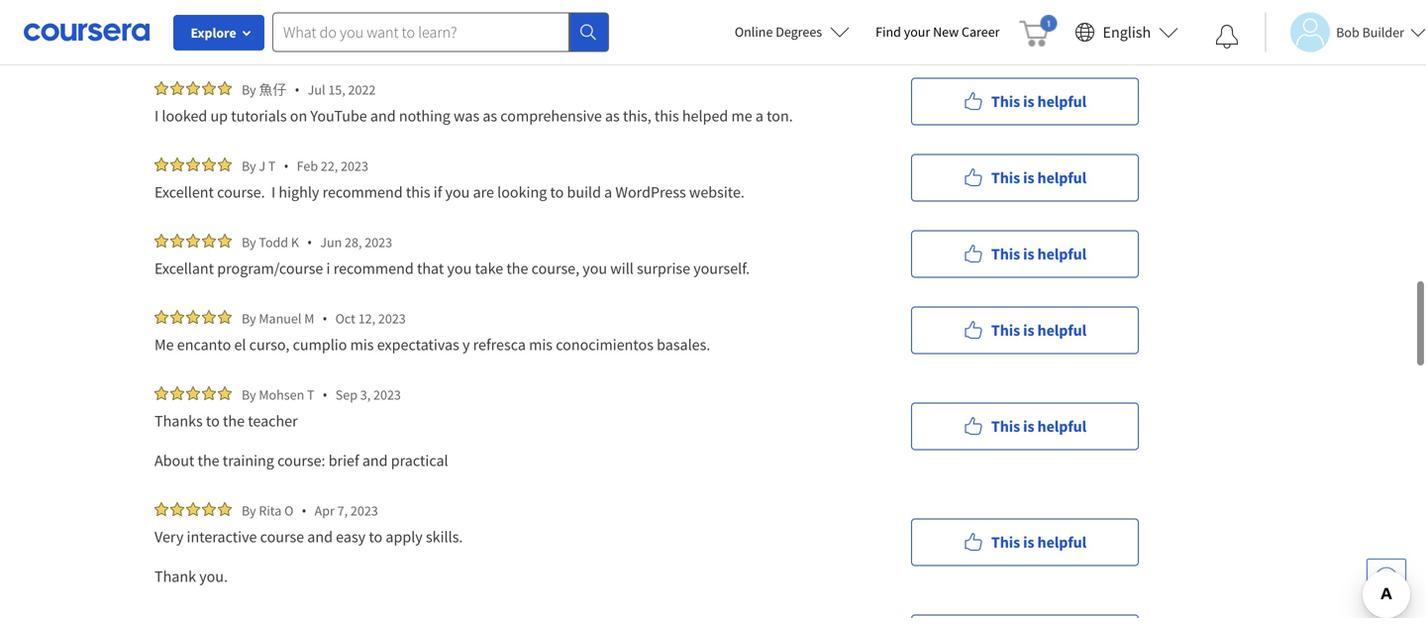 Task type: vqa. For each thing, say whether or not it's contained in the screenshot.
Strategy
no



Task type: describe. For each thing, give the bounding box(es) containing it.
by inside by mohsen t • sep 3, 2023
[[242, 386, 256, 404]]

• for by manuel m • oct 12, 2023
[[322, 309, 327, 328]]

12,
[[358, 310, 376, 327]]

this is helpful for excellent course.  i highly recommend this if you are looking to build a wordpress website.
[[991, 168, 1087, 188]]

surprise
[[637, 259, 690, 278]]

ton.
[[767, 106, 793, 126]]

find
[[876, 23, 901, 41]]

me
[[155, 335, 174, 355]]

help center image
[[1375, 567, 1399, 590]]

about
[[155, 451, 194, 470]]

are
[[473, 182, 494, 202]]

you left again
[[199, 30, 224, 50]]

0 vertical spatial i
[[155, 106, 159, 126]]

cumplio
[[293, 335, 347, 355]]

you left will
[[583, 259, 607, 278]]

excellant program/course i recommend that you take the course, you will surprise yourself.
[[155, 259, 750, 278]]

online degrees
[[735, 23, 822, 41]]

expectativas
[[377, 335, 459, 355]]

• for by mohsen t • sep 3, 2023
[[322, 385, 328, 404]]

6 helpful from the top
[[1038, 532, 1087, 552]]

bob
[[1336, 23, 1360, 41]]

mohsen
[[259, 386, 304, 404]]

0 vertical spatial a
[[756, 106, 764, 126]]

15,
[[328, 81, 345, 99]]

training
[[223, 451, 274, 470]]

1 vertical spatial recommend
[[333, 259, 414, 278]]

by manuel m • oct 12, 2023
[[242, 309, 406, 328]]

program/course
[[217, 259, 323, 278]]

was
[[454, 106, 480, 126]]

helpful for i looked up tutorials on youtube and nothing was as comprehensive as this, this helped me a ton.
[[1038, 92, 1087, 111]]

1 mis from the left
[[350, 335, 374, 355]]

this is helpful button for me encanto el curso, cumplio mis expectativas y refresca mis conocimientos basales.
[[911, 307, 1139, 354]]

rita
[[259, 502, 282, 519]]

22,
[[321, 157, 338, 175]]

0 horizontal spatial the
[[198, 451, 219, 470]]

again
[[227, 30, 263, 50]]

skills.
[[426, 527, 463, 547]]

about the training course: brief and practical
[[155, 451, 448, 470]]

builder
[[1362, 23, 1404, 41]]

is for excellent course.  i highly recommend this if you are looking to build a wordpress website.
[[1023, 168, 1035, 188]]

thank you.
[[155, 567, 228, 586]]

1 vertical spatial this
[[406, 182, 430, 202]]

• for by todd k • jun 28, 2023
[[307, 233, 312, 252]]

• for by j t • feb 22, 2023
[[284, 156, 289, 175]]

2 as from the left
[[605, 106, 620, 126]]

thanks
[[155, 411, 203, 431]]

take
[[475, 259, 503, 278]]

thank for thank you again
[[155, 30, 196, 50]]

1 horizontal spatial the
[[223, 411, 245, 431]]

by rita o • apr 7, 2023
[[242, 501, 378, 520]]

you right the if
[[445, 182, 470, 202]]

2 vertical spatial and
[[307, 527, 333, 547]]

feb
[[297, 157, 318, 175]]

by for course.
[[242, 157, 256, 175]]

if
[[434, 182, 442, 202]]

course
[[260, 527, 304, 547]]

sep
[[336, 386, 358, 404]]

highly
[[279, 182, 319, 202]]

o
[[284, 502, 294, 519]]

1 as from the left
[[483, 106, 497, 126]]

5 is from the top
[[1023, 416, 1035, 436]]

will
[[610, 259, 634, 278]]

apr
[[315, 502, 335, 519]]

0 vertical spatial and
[[370, 106, 396, 126]]

teacher
[[248, 411, 298, 431]]

curso,
[[249, 335, 290, 355]]

What do you want to learn? text field
[[272, 12, 570, 52]]

course.
[[217, 182, 265, 202]]

find your new career
[[876, 23, 1000, 41]]

jul
[[308, 81, 325, 99]]

comprehensive
[[500, 106, 602, 126]]

2 mis from the left
[[529, 335, 553, 355]]

0 horizontal spatial a
[[604, 182, 612, 202]]

youtube
[[310, 106, 367, 126]]

english
[[1103, 22, 1151, 42]]

coursera image
[[24, 16, 150, 48]]

thank you again
[[155, 30, 263, 50]]

is for me encanto el curso, cumplio mis expectativas y refresca mis conocimientos basales.
[[1023, 320, 1035, 340]]

refresca
[[473, 335, 526, 355]]

career
[[962, 23, 1000, 41]]

course:
[[277, 451, 325, 470]]

is for excellant program/course i recommend that you take the course, you will surprise yourself.
[[1023, 244, 1035, 264]]

by 魚仔 • jul 15, 2022
[[242, 80, 376, 99]]

by todd k • jun 28, 2023
[[242, 233, 392, 252]]

website.
[[689, 182, 745, 202]]

6 this from the top
[[991, 532, 1020, 552]]

5 this is helpful from the top
[[991, 416, 1087, 436]]

y
[[463, 335, 470, 355]]

魚仔
[[259, 81, 287, 99]]

this is helpful for me encanto el curso, cumplio mis expectativas y refresca mis conocimientos basales.
[[991, 320, 1087, 340]]

up
[[210, 106, 228, 126]]

6 this is helpful button from the top
[[911, 519, 1139, 566]]

encanto
[[177, 335, 231, 355]]

m
[[304, 310, 314, 327]]

this is helpful button for excellent course.  i highly recommend this if you are looking to build a wordpress website.
[[911, 154, 1139, 202]]

5 helpful from the top
[[1038, 416, 1087, 436]]

very interactive course and easy to apply skills.
[[155, 527, 463, 547]]

0 vertical spatial recommend
[[322, 182, 403, 202]]

practical
[[391, 451, 448, 470]]

interactive
[[187, 527, 257, 547]]

todd
[[259, 233, 288, 251]]

t for by mohsen t • sep 3, 2023
[[307, 386, 315, 404]]

brief
[[329, 451, 359, 470]]

find your new career link
[[866, 20, 1010, 45]]

that
[[417, 259, 444, 278]]

2023 for recommend
[[341, 157, 368, 175]]

oct
[[335, 310, 355, 327]]



Task type: locate. For each thing, give the bounding box(es) containing it.
0 horizontal spatial this
[[406, 182, 430, 202]]

very
[[155, 527, 184, 547]]

0 vertical spatial this
[[655, 106, 679, 126]]

explore
[[191, 24, 236, 42]]

this is helpful for i looked up tutorials on youtube and nothing was as comprehensive as this, this helped me a ton.
[[991, 92, 1087, 111]]

on
[[290, 106, 307, 126]]

1 vertical spatial and
[[362, 451, 388, 470]]

6 by from the top
[[242, 502, 256, 519]]

a right me
[[756, 106, 764, 126]]

1 this from the top
[[991, 92, 1020, 111]]

1 this is helpful button from the top
[[911, 78, 1139, 125]]

this for excellent course.  i highly recommend this if you are looking to build a wordpress website.
[[991, 168, 1020, 188]]

5 this is helpful button from the top
[[911, 403, 1139, 450]]

3 by from the top
[[242, 233, 256, 251]]

4 by from the top
[[242, 310, 256, 327]]

me
[[731, 106, 752, 126]]

as left this,
[[605, 106, 620, 126]]

by for program/course
[[242, 233, 256, 251]]

thank
[[155, 30, 196, 50], [155, 567, 196, 586]]

1 is from the top
[[1023, 92, 1035, 111]]

looked
[[162, 106, 207, 126]]

t inside by mohsen t • sep 3, 2023
[[307, 386, 315, 404]]

filled star image
[[170, 81, 184, 95], [186, 81, 200, 95], [202, 81, 216, 95], [218, 157, 232, 171], [155, 234, 168, 248], [170, 234, 184, 248], [186, 234, 200, 248], [202, 234, 216, 248], [218, 234, 232, 248], [170, 310, 184, 324], [186, 310, 200, 324], [155, 386, 168, 400], [202, 386, 216, 400], [218, 386, 232, 400], [186, 502, 200, 516], [202, 502, 216, 516]]

1 vertical spatial a
[[604, 182, 612, 202]]

3 this from the top
[[991, 244, 1020, 264]]

this right this,
[[655, 106, 679, 126]]

this for i looked up tutorials on youtube and nothing was as comprehensive as this, this helped me a ton.
[[991, 92, 1020, 111]]

bob builder
[[1336, 23, 1404, 41]]

helpful for me encanto el curso, cumplio mis expectativas y refresca mis conocimientos basales.
[[1038, 320, 1087, 340]]

the right take
[[507, 259, 528, 278]]

and
[[370, 106, 396, 126], [362, 451, 388, 470], [307, 527, 333, 547]]

• left feb
[[284, 156, 289, 175]]

thank left you.
[[155, 567, 196, 586]]

1 vertical spatial t
[[307, 386, 315, 404]]

2023 right 12,
[[378, 310, 406, 327]]

nothing
[[399, 106, 451, 126]]

thanks to the teacher
[[155, 411, 298, 431]]

manuel
[[259, 310, 301, 327]]

by
[[242, 81, 256, 99], [242, 157, 256, 175], [242, 233, 256, 251], [242, 310, 256, 327], [242, 386, 256, 404], [242, 502, 256, 519]]

this,
[[623, 106, 651, 126]]

to left build
[[550, 182, 564, 202]]

3 is from the top
[[1023, 244, 1035, 264]]

by left mohsen at left
[[242, 386, 256, 404]]

as
[[483, 106, 497, 126], [605, 106, 620, 126]]

1 vertical spatial i
[[271, 182, 276, 202]]

0 vertical spatial to
[[550, 182, 564, 202]]

2 this from the top
[[991, 168, 1020, 188]]

helped
[[682, 106, 728, 126]]

mis
[[350, 335, 374, 355], [529, 335, 553, 355]]

me encanto el curso, cumplio mis expectativas y refresca mis conocimientos basales.
[[155, 335, 710, 355]]

2023 inside the by manuel m • oct 12, 2023
[[378, 310, 406, 327]]

recommend down 28,
[[333, 259, 414, 278]]

1 horizontal spatial a
[[756, 106, 764, 126]]

tutorials
[[231, 106, 287, 126]]

your
[[904, 23, 930, 41]]

1 vertical spatial to
[[206, 411, 220, 431]]

0 horizontal spatial to
[[206, 411, 220, 431]]

helpful for excellant program/course i recommend that you take the course, you will surprise yourself.
[[1038, 244, 1087, 264]]

0 vertical spatial the
[[507, 259, 528, 278]]

jun
[[320, 233, 342, 251]]

by for encanto
[[242, 310, 256, 327]]

•
[[295, 80, 300, 99], [284, 156, 289, 175], [307, 233, 312, 252], [322, 309, 327, 328], [322, 385, 328, 404], [301, 501, 307, 520]]

to right easy
[[369, 527, 383, 547]]

2 vertical spatial to
[[369, 527, 383, 547]]

i
[[155, 106, 159, 126], [271, 182, 276, 202]]

4 helpful from the top
[[1038, 320, 1087, 340]]

28,
[[345, 233, 362, 251]]

0 vertical spatial thank
[[155, 30, 196, 50]]

5 by from the top
[[242, 386, 256, 404]]

by inside by rita o • apr 7, 2023
[[242, 502, 256, 519]]

t for by j t • feb 22, 2023
[[268, 157, 276, 175]]

i left looked
[[155, 106, 159, 126]]

1 this is helpful from the top
[[991, 92, 1087, 111]]

4 this from the top
[[991, 320, 1020, 340]]

by mohsen t • sep 3, 2023
[[242, 385, 401, 404]]

and down 2022
[[370, 106, 396, 126]]

0 vertical spatial t
[[268, 157, 276, 175]]

1 horizontal spatial t
[[307, 386, 315, 404]]

filled star image
[[155, 81, 168, 95], [218, 81, 232, 95], [155, 157, 168, 171], [170, 157, 184, 171], [186, 157, 200, 171], [202, 157, 216, 171], [155, 310, 168, 324], [202, 310, 216, 324], [218, 310, 232, 324], [170, 386, 184, 400], [186, 386, 200, 400], [155, 502, 168, 516], [170, 502, 184, 516], [218, 502, 232, 516]]

1 horizontal spatial this
[[655, 106, 679, 126]]

3 this is helpful button from the top
[[911, 230, 1139, 278]]

this is helpful for excellant program/course i recommend that you take the course, you will surprise yourself.
[[991, 244, 1087, 264]]

2023 for cumplio
[[378, 310, 406, 327]]

the left the "teacher"
[[223, 411, 245, 431]]

4 this is helpful from the top
[[991, 320, 1087, 340]]

bob builder button
[[1265, 12, 1426, 52]]

2 helpful from the top
[[1038, 168, 1087, 188]]

6 is from the top
[[1023, 532, 1035, 552]]

0 horizontal spatial t
[[268, 157, 276, 175]]

• left sep on the left of the page
[[322, 385, 328, 404]]

course,
[[532, 259, 580, 278]]

i
[[326, 259, 330, 278]]

mis right the refresca
[[529, 335, 553, 355]]

2023 inside by rita o • apr 7, 2023
[[351, 502, 378, 519]]

2023 inside by mohsen t • sep 3, 2023
[[373, 386, 401, 404]]

2 is from the top
[[1023, 168, 1035, 188]]

2 horizontal spatial to
[[550, 182, 564, 202]]

2023 right 22,
[[341, 157, 368, 175]]

4 this is helpful button from the top
[[911, 307, 1139, 354]]

1 vertical spatial thank
[[155, 567, 196, 586]]

online degrees button
[[719, 10, 866, 53]]

1 by from the top
[[242, 81, 256, 99]]

0 horizontal spatial i
[[155, 106, 159, 126]]

• right k
[[307, 233, 312, 252]]

this for me encanto el curso, cumplio mis expectativas y refresca mis conocimientos basales.
[[991, 320, 1020, 340]]

2023 right 28,
[[365, 233, 392, 251]]

this for excellant program/course i recommend that you take the course, you will surprise yourself.
[[991, 244, 1020, 264]]

3 helpful from the top
[[1038, 244, 1087, 264]]

and down apr
[[307, 527, 333, 547]]

show notifications image
[[1216, 25, 1239, 49]]

t right mohsen at left
[[307, 386, 315, 404]]

1 thank from the top
[[155, 30, 196, 50]]

by left 魚仔
[[242, 81, 256, 99]]

i left highly
[[271, 182, 276, 202]]

1 vertical spatial the
[[223, 411, 245, 431]]

j
[[259, 157, 266, 175]]

to
[[550, 182, 564, 202], [206, 411, 220, 431], [369, 527, 383, 547]]

english button
[[1067, 0, 1187, 64]]

i looked up tutorials on youtube and nothing was as comprehensive as this, this helped me a ton.
[[155, 106, 793, 126]]

to right thanks
[[206, 411, 220, 431]]

excellent
[[155, 182, 214, 202]]

excellent course.  i highly recommend this if you are looking to build a wordpress website.
[[155, 182, 745, 202]]

by up el
[[242, 310, 256, 327]]

apply
[[386, 527, 423, 547]]

this is helpful button for excellant program/course i recommend that you take the course, you will surprise yourself.
[[911, 230, 1139, 278]]

2 vertical spatial the
[[198, 451, 219, 470]]

5 this from the top
[[991, 416, 1020, 436]]

by inside the by manuel m • oct 12, 2023
[[242, 310, 256, 327]]

thank left again
[[155, 30, 196, 50]]

6 this is helpful from the top
[[991, 532, 1087, 552]]

• right o
[[301, 501, 307, 520]]

is
[[1023, 92, 1035, 111], [1023, 168, 1035, 188], [1023, 244, 1035, 264], [1023, 320, 1035, 340], [1023, 416, 1035, 436], [1023, 532, 1035, 552]]

2 thank from the top
[[155, 567, 196, 586]]

1 horizontal spatial to
[[369, 527, 383, 547]]

thank for thank you.
[[155, 567, 196, 586]]

k
[[291, 233, 299, 251]]

and right brief
[[362, 451, 388, 470]]

easy
[[336, 527, 366, 547]]

explore button
[[173, 15, 264, 51]]

7,
[[337, 502, 348, 519]]

by inside by todd k • jun 28, 2023
[[242, 233, 256, 251]]

by left todd
[[242, 233, 256, 251]]

this is helpful button for i looked up tutorials on youtube and nothing was as comprehensive as this, this helped me a ton.
[[911, 78, 1139, 125]]

2 by from the top
[[242, 157, 256, 175]]

3 this is helpful from the top
[[991, 244, 1087, 264]]

• for by rita o • apr 7, 2023
[[301, 501, 307, 520]]

basales.
[[657, 335, 710, 355]]

by for looked
[[242, 81, 256, 99]]

1 helpful from the top
[[1038, 92, 1087, 111]]

you right that
[[447, 259, 472, 278]]

conocimientos
[[556, 335, 654, 355]]

by left rita
[[242, 502, 256, 519]]

is for i looked up tutorials on youtube and nothing was as comprehensive as this, this helped me a ton.
[[1023, 92, 1035, 111]]

• right m
[[322, 309, 327, 328]]

None search field
[[272, 12, 609, 52]]

t right j
[[268, 157, 276, 175]]

2023 right 3,
[[373, 386, 401, 404]]

2023 inside by j t • feb 22, 2023
[[341, 157, 368, 175]]

online
[[735, 23, 773, 41]]

2023 right 7,
[[351, 502, 378, 519]]

yourself.
[[694, 259, 750, 278]]

by inside by j t • feb 22, 2023
[[242, 157, 256, 175]]

2023
[[341, 157, 368, 175], [365, 233, 392, 251], [378, 310, 406, 327], [373, 386, 401, 404], [351, 502, 378, 519]]

1 horizontal spatial as
[[605, 106, 620, 126]]

mis down 12,
[[350, 335, 374, 355]]

1 horizontal spatial i
[[271, 182, 276, 202]]

2022
[[348, 81, 376, 99]]

this left the if
[[406, 182, 430, 202]]

2 this is helpful from the top
[[991, 168, 1087, 188]]

2 this is helpful button from the top
[[911, 154, 1139, 202]]

2023 for that
[[365, 233, 392, 251]]

0 horizontal spatial mis
[[350, 335, 374, 355]]

by inside 'by 魚仔 • jul 15, 2022'
[[242, 81, 256, 99]]

shopping cart: 1 item image
[[1020, 15, 1057, 47]]

degrees
[[776, 23, 822, 41]]

0 horizontal spatial as
[[483, 106, 497, 126]]

this is helpful
[[991, 92, 1087, 111], [991, 168, 1087, 188], [991, 244, 1087, 264], [991, 320, 1087, 340], [991, 416, 1087, 436], [991, 532, 1087, 552]]

as right 'was'
[[483, 106, 497, 126]]

looking
[[497, 182, 547, 202]]

recommend down 22,
[[322, 182, 403, 202]]

by left j
[[242, 157, 256, 175]]

t inside by j t • feb 22, 2023
[[268, 157, 276, 175]]

helpful
[[1038, 92, 1087, 111], [1038, 168, 1087, 188], [1038, 244, 1087, 264], [1038, 320, 1087, 340], [1038, 416, 1087, 436], [1038, 532, 1087, 552]]

• left jul
[[295, 80, 300, 99]]

the right about
[[198, 451, 219, 470]]

el
[[234, 335, 246, 355]]

a right build
[[604, 182, 612, 202]]

1 horizontal spatial mis
[[529, 335, 553, 355]]

4 is from the top
[[1023, 320, 1035, 340]]

helpful for excellent course.  i highly recommend this if you are looking to build a wordpress website.
[[1038, 168, 1087, 188]]

excellant
[[155, 259, 214, 278]]

2023 inside by todd k • jun 28, 2023
[[365, 233, 392, 251]]

wordpress
[[615, 182, 686, 202]]

2 horizontal spatial the
[[507, 259, 528, 278]]

3,
[[360, 386, 371, 404]]

you.
[[199, 567, 228, 586]]



